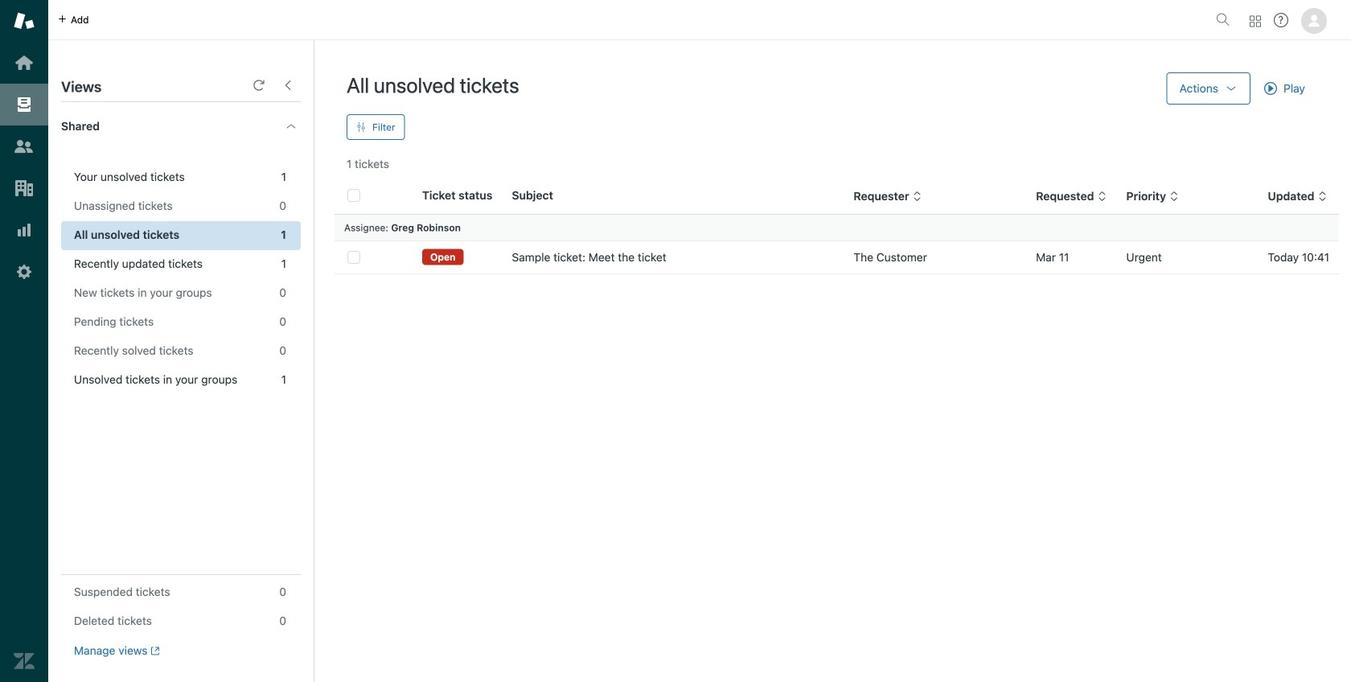 Task type: vqa. For each thing, say whether or not it's contained in the screenshot.
tab list
no



Task type: locate. For each thing, give the bounding box(es) containing it.
zendesk products image
[[1250, 16, 1261, 27]]

customers image
[[14, 136, 35, 157]]

reporting image
[[14, 220, 35, 240]]

get help image
[[1274, 13, 1289, 27]]

row
[[335, 241, 1339, 274]]

zendesk image
[[14, 651, 35, 672]]

admin image
[[14, 261, 35, 282]]

main element
[[0, 0, 48, 682]]

refresh views pane image
[[253, 79, 265, 92]]

heading
[[48, 102, 314, 150]]

hide panel views image
[[282, 79, 294, 92]]



Task type: describe. For each thing, give the bounding box(es) containing it.
get started image
[[14, 52, 35, 73]]

opens in a new tab image
[[148, 646, 160, 656]]

views image
[[14, 94, 35, 115]]

organizations image
[[14, 178, 35, 199]]

zendesk support image
[[14, 10, 35, 31]]



